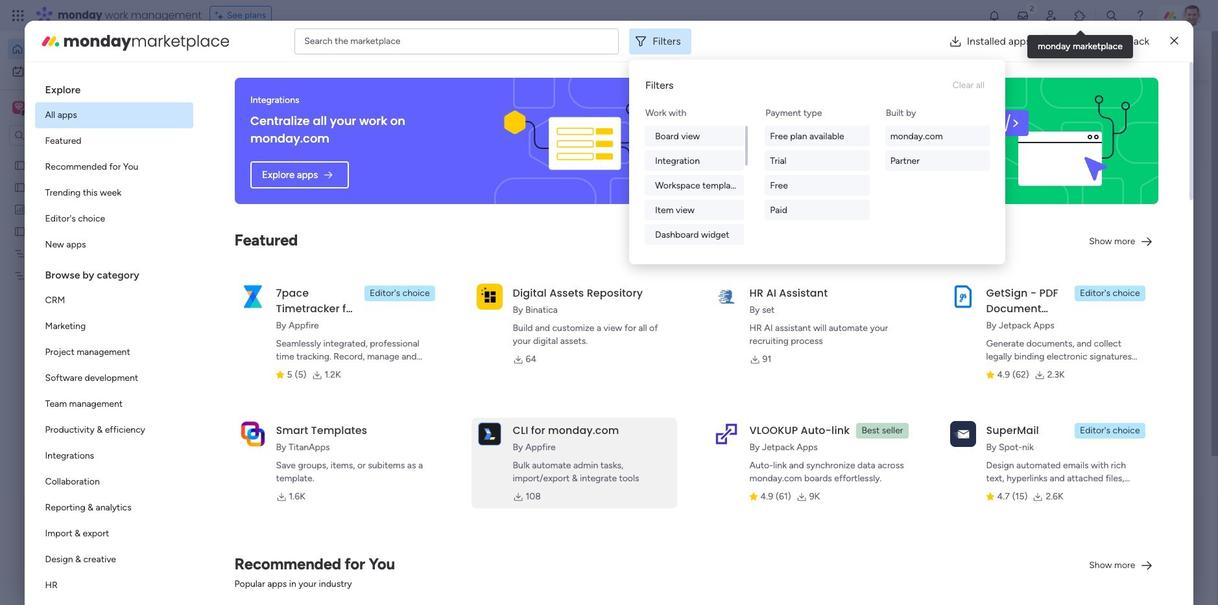 Task type: describe. For each thing, give the bounding box(es) containing it.
2 banner logo image from the left
[[975, 78, 1144, 204]]

Search in workspace field
[[27, 128, 108, 143]]

quick search results list box
[[239, 121, 934, 452]]

monday marketplace image
[[1074, 9, 1087, 22]]

check circle image
[[985, 122, 993, 132]]

0 vertical spatial terry turtle image
[[1182, 5, 1203, 26]]

2 heading from the top
[[35, 258, 193, 288]]

1 circle o image from the top
[[985, 155, 993, 165]]

1 horizontal spatial dapulse x slim image
[[1171, 33, 1179, 49]]

check circle image
[[985, 138, 993, 148]]

1 banner logo image from the left
[[502, 78, 671, 204]]

help image
[[1134, 9, 1147, 22]]

v2 bolt switch image
[[1077, 48, 1085, 63]]

1 heading from the top
[[35, 73, 193, 103]]

see plans image
[[215, 8, 227, 23]]

invite members image
[[1045, 9, 1058, 22]]

search everything image
[[1106, 9, 1119, 22]]

1 vertical spatial component image
[[256, 416, 267, 428]]

select product image
[[12, 9, 25, 22]]



Task type: vqa. For each thing, say whether or not it's contained in the screenshot.
check circle icon at the top right
yes



Task type: locate. For each thing, give the bounding box(es) containing it.
notifications image
[[988, 9, 1001, 22]]

component image
[[714, 257, 725, 269], [256, 416, 267, 428]]

0 horizontal spatial dapulse x slim image
[[1141, 94, 1156, 110]]

1 vertical spatial heading
[[35, 258, 193, 288]]

public dashboard image
[[14, 203, 26, 215]]

0 vertical spatial heading
[[35, 73, 193, 103]]

1 horizontal spatial component image
[[714, 257, 725, 269]]

1 horizontal spatial banner logo image
[[975, 78, 1144, 204]]

2 image
[[1026, 1, 1038, 15]]

circle o image
[[985, 155, 993, 165], [985, 171, 993, 181]]

update feed image
[[1017, 9, 1030, 22]]

1 vertical spatial circle o image
[[985, 171, 993, 181]]

1 horizontal spatial terry turtle image
[[1182, 5, 1203, 26]]

public board image
[[14, 181, 26, 193]]

app logo image
[[240, 284, 266, 310], [477, 284, 503, 310], [713, 284, 739, 310], [950, 284, 976, 310], [240, 422, 266, 448], [477, 422, 503, 448], [713, 422, 739, 448], [950, 422, 976, 448]]

0 horizontal spatial banner logo image
[[502, 78, 671, 204]]

0 horizontal spatial component image
[[256, 416, 267, 428]]

dapulse x slim image
[[1171, 33, 1179, 49], [1141, 94, 1156, 110]]

list box
[[35, 73, 193, 606], [0, 151, 165, 462]]

0 horizontal spatial terry turtle image
[[270, 581, 296, 606]]

0 vertical spatial circle o image
[[985, 155, 993, 165]]

public board image
[[14, 159, 26, 171], [14, 225, 26, 237], [256, 237, 270, 251]]

close recently visited image
[[239, 106, 255, 121]]

1 workspace image from the left
[[12, 101, 25, 115]]

workspace image
[[12, 101, 25, 115], [14, 101, 23, 115]]

banner logo image
[[502, 78, 671, 204], [975, 78, 1144, 204]]

monday marketplace image
[[40, 31, 61, 52]]

templates image image
[[977, 261, 1148, 351]]

workspace selection element
[[12, 100, 108, 117]]

getting started element
[[965, 473, 1160, 525]]

option
[[8, 39, 158, 60], [8, 61, 158, 82], [35, 103, 193, 128], [35, 128, 193, 154], [0, 153, 165, 156], [35, 154, 193, 180], [35, 180, 193, 206], [35, 206, 193, 232], [35, 232, 193, 258], [35, 288, 193, 314], [35, 314, 193, 340], [35, 340, 193, 366], [35, 366, 193, 392], [35, 392, 193, 418], [35, 418, 193, 444], [35, 444, 193, 470], [35, 470, 193, 496], [35, 496, 193, 522], [35, 522, 193, 548], [35, 548, 193, 574], [35, 574, 193, 600]]

0 vertical spatial component image
[[714, 257, 725, 269]]

terry turtle image
[[1182, 5, 1203, 26], [270, 581, 296, 606]]

public dashboard image
[[714, 237, 728, 251]]

2 circle o image from the top
[[985, 171, 993, 181]]

2 workspace image from the left
[[14, 101, 23, 115]]

0 vertical spatial dapulse x slim image
[[1171, 33, 1179, 49]]

1 vertical spatial terry turtle image
[[270, 581, 296, 606]]

heading
[[35, 73, 193, 103], [35, 258, 193, 288]]

1 vertical spatial dapulse x slim image
[[1141, 94, 1156, 110]]

v2 user feedback image
[[976, 48, 986, 63]]

add to favorites image
[[670, 237, 683, 250]]



